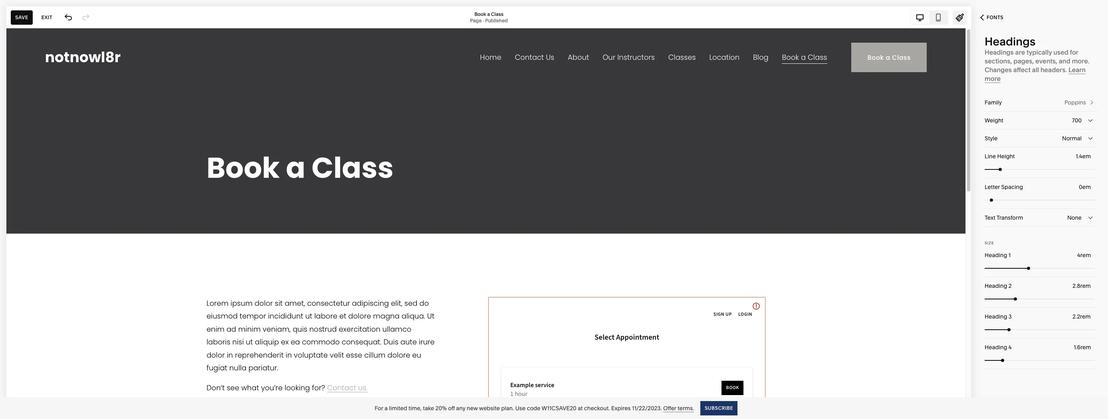 Task type: locate. For each thing, give the bounding box(es) containing it.
heading for heading 4
[[985, 344, 1008, 352]]

·
[[483, 17, 484, 23]]

a inside the book a class page · published
[[488, 11, 490, 17]]

Heading 2 text field
[[1073, 282, 1093, 291]]

headings inside headings are typically used for sections, pages, events, and more. changes affect all headers.
[[985, 48, 1015, 56]]

20%
[[436, 405, 447, 413]]

checkout.
[[585, 405, 610, 413]]

class
[[491, 11, 504, 17]]

None field
[[985, 112, 1096, 129], [985, 130, 1096, 147], [985, 209, 1096, 227], [985, 112, 1096, 129], [985, 130, 1096, 147], [985, 209, 1096, 227]]

letter spacing
[[985, 184, 1024, 191]]

save button
[[11, 10, 33, 25]]

0 horizontal spatial a
[[385, 405, 388, 413]]

line
[[985, 153, 997, 160]]

weight
[[985, 117, 1004, 124]]

book
[[475, 11, 486, 17]]

height
[[998, 153, 1016, 160]]

w11csave20
[[542, 405, 577, 413]]

0 vertical spatial a
[[488, 11, 490, 17]]

a right the book
[[488, 11, 490, 17]]

fonts
[[987, 14, 1004, 20]]

family
[[985, 99, 1003, 106]]

3
[[1009, 314, 1013, 321]]

use
[[516, 405, 526, 413]]

none
[[1068, 215, 1083, 222]]

expires
[[612, 405, 631, 413]]

heading for heading 3
[[985, 314, 1008, 321]]

more.
[[1073, 57, 1090, 65]]

a right for
[[385, 405, 388, 413]]

exit
[[41, 14, 52, 20]]

new
[[467, 405, 478, 413]]

Letter Spacing range field
[[985, 192, 1096, 209]]

heading 2
[[985, 283, 1013, 290]]

limited
[[389, 405, 407, 413]]

1 heading from the top
[[985, 252, 1008, 259]]

style
[[985, 135, 998, 142]]

Heading 1 text field
[[1078, 251, 1093, 260]]

tab list
[[912, 11, 948, 24]]

transform
[[997, 215, 1024, 222]]

1 vertical spatial a
[[385, 405, 388, 413]]

2 headings from the top
[[985, 48, 1015, 56]]

are
[[1016, 48, 1026, 56]]

website
[[479, 405, 500, 413]]

spacing
[[1002, 184, 1024, 191]]

heading left 4
[[985, 344, 1008, 352]]

Line Height text field
[[1077, 152, 1093, 161]]

changes
[[985, 66, 1013, 74]]

a for book
[[488, 11, 490, 17]]

2 heading from the top
[[985, 283, 1008, 290]]

fonts button
[[972, 9, 1013, 26]]

heading left 1
[[985, 252, 1008, 259]]

headers.
[[1041, 66, 1068, 74]]

subscribe
[[706, 406, 734, 412]]

heading left 3
[[985, 314, 1008, 321]]

any
[[457, 405, 466, 413]]

heading 1
[[985, 252, 1012, 259]]

a
[[488, 11, 490, 17], [385, 405, 388, 413]]

poppins
[[1065, 99, 1087, 106]]

line height
[[985, 153, 1016, 160]]

Heading 4 range field
[[985, 352, 1096, 370]]

more
[[985, 75, 1002, 83]]

learn more link
[[985, 66, 1087, 83]]

Heading 4 text field
[[1075, 344, 1093, 352]]

3 heading from the top
[[985, 314, 1008, 321]]

for
[[375, 405, 383, 413]]

exit button
[[37, 10, 57, 25]]

heading left 2
[[985, 283, 1008, 290]]

heading
[[985, 252, 1008, 259], [985, 283, 1008, 290], [985, 314, 1008, 321], [985, 344, 1008, 352]]

1 headings from the top
[[985, 35, 1036, 48]]

headings
[[985, 35, 1036, 48], [985, 48, 1015, 56]]

subscribe button
[[701, 402, 738, 416]]

Heading 3 text field
[[1073, 313, 1093, 322]]

text
[[985, 215, 996, 222]]

1 horizontal spatial a
[[488, 11, 490, 17]]

headings for headings
[[985, 35, 1036, 48]]

Line Height range field
[[985, 161, 1096, 178]]

4 heading from the top
[[985, 344, 1008, 352]]



Task type: vqa. For each thing, say whether or not it's contained in the screenshot.
CAPITALIZE
no



Task type: describe. For each thing, give the bounding box(es) containing it.
1
[[1009, 252, 1012, 259]]

typically
[[1027, 48, 1053, 56]]

headings are typically used for sections, pages, events, and more. changes affect all headers.
[[985, 48, 1090, 74]]

for
[[1071, 48, 1079, 56]]

sections,
[[985, 57, 1013, 65]]

heading 3
[[985, 314, 1013, 321]]

published
[[485, 17, 508, 23]]

headings for headings are typically used for sections, pages, events, and more. changes affect all headers.
[[985, 48, 1015, 56]]

offer
[[664, 405, 677, 413]]

at
[[578, 405, 583, 413]]

code
[[527, 405, 541, 413]]

terms.
[[678, 405, 695, 413]]

learn
[[1069, 66, 1087, 74]]

Heading 2 range field
[[985, 291, 1096, 308]]

save
[[15, 14, 28, 20]]

all
[[1033, 66, 1040, 74]]

heading for heading 1
[[985, 252, 1008, 259]]

text transform
[[985, 215, 1024, 222]]

affect
[[1014, 66, 1031, 74]]

for a limited time, take 20% off any new website plan. use code w11csave20 at checkout. expires 11/22/2023. offer terms.
[[375, 405, 695, 413]]

Letter Spacing text field
[[1080, 183, 1093, 192]]

letter
[[985, 184, 1001, 191]]

time,
[[409, 405, 422, 413]]

normal
[[1063, 135, 1083, 142]]

2
[[1009, 283, 1013, 290]]

book a class page · published
[[470, 11, 508, 23]]

events,
[[1036, 57, 1058, 65]]

heading for heading 2
[[985, 283, 1008, 290]]

and
[[1060, 57, 1071, 65]]

learn more
[[985, 66, 1087, 83]]

plan.
[[502, 405, 514, 413]]

a for for
[[385, 405, 388, 413]]

Heading 1 range field
[[985, 260, 1096, 278]]

page
[[470, 17, 482, 23]]

11/22/2023.
[[633, 405, 662, 413]]

Heading 3 range field
[[985, 321, 1096, 339]]

700
[[1073, 117, 1083, 124]]

off
[[448, 405, 455, 413]]

used
[[1054, 48, 1069, 56]]

size
[[985, 241, 995, 246]]

heading 4
[[985, 344, 1012, 352]]

pages,
[[1014, 57, 1035, 65]]

4
[[1009, 344, 1012, 352]]

take
[[423, 405, 434, 413]]

offer terms. link
[[664, 405, 695, 413]]



